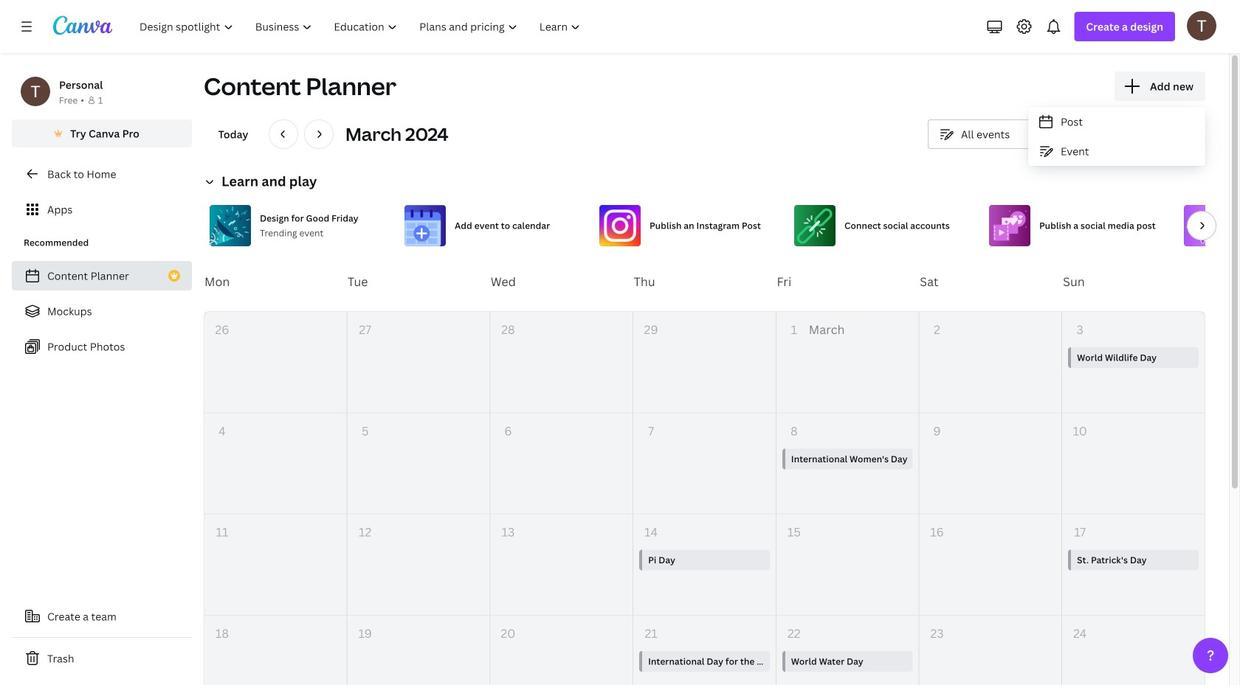 Task type: describe. For each thing, give the bounding box(es) containing it.
terry turtle image
[[1187, 11, 1217, 40]]

saturday column header
[[919, 252, 1062, 312]]

wednesday column header
[[490, 252, 633, 312]]

monday column header
[[204, 252, 347, 312]]



Task type: locate. For each thing, give the bounding box(es) containing it.
list
[[12, 261, 192, 362]]

sunday column header
[[1062, 252, 1205, 312]]

top level navigation element
[[130, 12, 593, 41]]

friday column header
[[776, 252, 919, 312]]

None button
[[928, 120, 1064, 149]]

row
[[204, 252, 1205, 312], [204, 312, 1205, 414], [204, 414, 1205, 515], [204, 515, 1205, 616], [204, 616, 1205, 686]]

tuesday column header
[[347, 252, 490, 312]]

thursday column header
[[633, 252, 776, 312]]



Task type: vqa. For each thing, say whether or not it's contained in the screenshot.
edit
no



